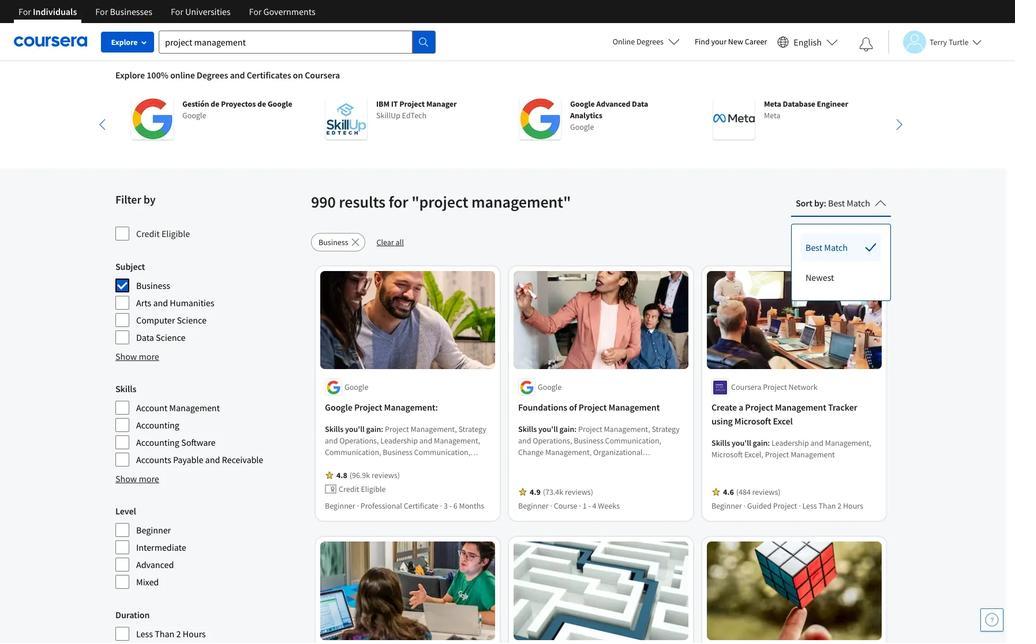 Task type: describe. For each thing, give the bounding box(es) containing it.
for for businesses
[[95, 6, 108, 17]]

payable
[[173, 455, 204, 466]]

2 - from the left
[[589, 502, 591, 512]]

analytics
[[571, 110, 603, 121]]

project right 'guided'
[[774, 502, 798, 512]]

english
[[794, 36, 822, 48]]

professional
[[361, 502, 403, 512]]

management"
[[472, 192, 571, 213]]

skills down the using
[[712, 439, 731, 449]]

: down create a project management tracker using microsoft excel
[[768, 439, 771, 449]]

management, up organizational at right bottom
[[604, 425, 651, 435]]

newest
[[806, 272, 835, 284]]

accounting software
[[136, 437, 216, 449]]

create
[[712, 402, 738, 414]]

explore 100% online degrees and certificates on coursera
[[116, 69, 340, 81]]

arts
[[136, 297, 151, 309]]

gestión
[[183, 99, 209, 109]]

hours inside duration group
[[183, 629, 206, 641]]

change
[[519, 448, 544, 458]]

intelligence,
[[555, 471, 596, 481]]

show more for data science
[[116, 351, 159, 363]]

show more button for accounts
[[116, 472, 159, 486]]

emotional
[[519, 471, 554, 481]]

gain for create a project management tracker using microsoft excel
[[753, 439, 768, 449]]

4 · from the left
[[579, 502, 582, 512]]

(73.4k
[[543, 488, 564, 498]]

beginner · guided project · less than 2 hours
[[712, 502, 864, 512]]

for for individuals
[[18, 6, 31, 17]]

beginner for beginner · course · 1 - 4 weeks
[[519, 502, 549, 512]]

data inside google advanced data analytics google
[[632, 99, 649, 109]]

foundations of project management link
[[519, 401, 684, 415]]

management, inside the leadership and management, microsoft excel, project management
[[826, 439, 872, 449]]

show more for accounts payable and receivable
[[116, 474, 159, 485]]

beginner for beginner · professional certificate · 3 - 6 months
[[325, 502, 356, 512]]

3 · from the left
[[551, 502, 553, 512]]

database
[[783, 99, 816, 109]]

1 - from the left
[[450, 502, 452, 512]]

show notifications image
[[860, 38, 874, 51]]

0 horizontal spatial credit
[[136, 228, 160, 240]]

show more button for data
[[116, 350, 159, 364]]

2 meta from the top
[[765, 110, 781, 121]]

it
[[391, 99, 398, 109]]

ibm it project manager skillup edtech
[[377, 99, 457, 121]]

for for universities
[[171, 6, 184, 17]]

0 vertical spatial hours
[[844, 502, 864, 512]]

proyectos
[[221, 99, 256, 109]]

3
[[444, 502, 448, 512]]

skillup edtech image
[[326, 98, 367, 140]]

accounts
[[136, 455, 171, 466]]

"project
[[412, 192, 469, 213]]

1 vertical spatial communication,
[[568, 459, 624, 470]]

990
[[311, 192, 336, 213]]

management inside create a project management tracker using microsoft excel
[[776, 402, 827, 414]]

and inside skills group
[[205, 455, 220, 466]]

coursera image
[[14, 32, 87, 51]]

find your new career
[[695, 36, 768, 47]]

business inside button
[[319, 237, 349, 248]]

management, down influencing,
[[606, 483, 653, 493]]

business inside project management, strategy and operations, business communication, change management, organizational development, communication, culture, emotional intelligence, influencing, leadership and management, people management, planning
[[574, 436, 604, 447]]

arts and humanities
[[136, 297, 215, 309]]

project management, strategy and operations, business communication, change management, organizational development, communication, culture, emotional intelligence, influencing, leadership and management, people management, planning
[[519, 425, 684, 493]]

computer science
[[136, 315, 207, 326]]

weeks
[[599, 502, 620, 512]]

find your new career link
[[690, 35, 774, 49]]

0 vertical spatial coursera
[[305, 69, 340, 81]]

gestión de proyectos de google google
[[183, 99, 292, 121]]

management:
[[384, 402, 438, 414]]

google image for gestión de proyectos de google
[[132, 98, 173, 140]]

english button
[[774, 23, 843, 61]]

project inside the leadership and management, microsoft excel, project management
[[766, 450, 790, 461]]

1
[[583, 502, 587, 512]]

duration
[[116, 610, 150, 621]]

business inside subject group
[[136, 280, 170, 292]]

clear all
[[377, 237, 404, 248]]

meta database engineer meta
[[765, 99, 849, 121]]

you'll for foundations of project management
[[539, 425, 558, 435]]

management, up course
[[533, 483, 580, 493]]

accounts payable and receivable
[[136, 455, 264, 466]]

course
[[554, 502, 578, 512]]

0 horizontal spatial you'll
[[345, 425, 365, 435]]

clear all button
[[370, 233, 411, 252]]

project inside ibm it project manager skillup edtech
[[400, 99, 425, 109]]

0 vertical spatial 2
[[838, 502, 842, 512]]

operations,
[[533, 436, 573, 447]]

project inside google project management: link
[[355, 402, 383, 414]]

on
[[293, 69, 303, 81]]

0 vertical spatial match
[[847, 198, 871, 209]]

degrees
[[197, 69, 228, 81]]

sort by : best match
[[796, 198, 871, 209]]

100%
[[147, 69, 169, 81]]

skills inside skills group
[[116, 383, 136, 395]]

online
[[170, 69, 195, 81]]

and right degrees
[[230, 69, 245, 81]]

using
[[712, 416, 733, 428]]

1 horizontal spatial credit eligible
[[339, 485, 386, 495]]

data science
[[136, 332, 186, 344]]

find
[[695, 36, 710, 47]]

0 horizontal spatial eligible
[[162, 228, 190, 240]]

: right sort
[[825, 198, 827, 209]]

results
[[339, 192, 386, 213]]

google project management:
[[325, 402, 438, 414]]

sort
[[796, 198, 813, 209]]

advanced inside level group
[[136, 560, 174, 571]]

meta image
[[714, 98, 755, 140]]

your
[[712, 36, 727, 47]]

and down emotional on the right bottom of the page
[[519, 483, 532, 493]]

4.8
[[337, 471, 348, 481]]

project left network
[[764, 383, 788, 393]]

more for accounts
[[139, 474, 159, 485]]

0 vertical spatial less
[[803, 502, 818, 512]]

4.8 (96.9k reviews)
[[337, 471, 400, 481]]

accounting for accounting
[[136, 420, 180, 431]]

explore
[[116, 69, 145, 81]]

subject
[[116, 261, 145, 273]]

planning
[[654, 483, 684, 493]]

1 horizontal spatial best
[[829, 198, 846, 209]]

filter by
[[116, 192, 156, 207]]

influencing,
[[598, 471, 638, 481]]

and up the change
[[519, 436, 532, 447]]



Task type: locate. For each thing, give the bounding box(es) containing it.
0 horizontal spatial gain
[[367, 425, 381, 435]]

excel,
[[745, 450, 764, 461]]

skills you'll gain : for foundations of project management
[[519, 425, 579, 435]]

for universities
[[171, 6, 231, 17]]

1 vertical spatial accounting
[[136, 437, 180, 449]]

help center image
[[986, 614, 1000, 628]]

beginner down 4.6
[[712, 502, 743, 512]]

0 horizontal spatial coursera
[[305, 69, 340, 81]]

show for accounts
[[116, 474, 137, 485]]

1 vertical spatial advanced
[[136, 560, 174, 571]]

de right gestión
[[211, 99, 220, 109]]

2 · from the left
[[440, 502, 442, 512]]

credit
[[136, 228, 160, 240], [339, 485, 360, 495]]

0 vertical spatial eligible
[[162, 228, 190, 240]]

new
[[729, 36, 744, 47]]

credit eligible
[[136, 228, 190, 240], [339, 485, 386, 495]]

0 horizontal spatial reviews)
[[372, 471, 400, 481]]

match
[[847, 198, 871, 209], [825, 242, 848, 254]]

4.6
[[724, 488, 734, 498]]

1 for from the left
[[18, 6, 31, 17]]

2 horizontal spatial reviews)
[[753, 488, 781, 498]]

business button
[[311, 233, 365, 252]]

list box containing best match
[[792, 225, 891, 301]]

0 vertical spatial microsoft
[[735, 416, 772, 428]]

google image
[[132, 98, 173, 140], [520, 98, 561, 140]]

project inside create a project management tracker using microsoft excel
[[746, 402, 774, 414]]

for governments
[[249, 6, 316, 17]]

0 vertical spatial show more button
[[116, 350, 159, 364]]

beginner down 4.8
[[325, 502, 356, 512]]

microsoft left excel, at the bottom of the page
[[712, 450, 743, 461]]

1 vertical spatial credit eligible
[[339, 485, 386, 495]]

accounting
[[136, 420, 180, 431], [136, 437, 180, 449]]

google image for google advanced data analytics
[[520, 98, 561, 140]]

receivable
[[222, 455, 264, 466]]

(96.9k
[[350, 471, 370, 481]]

organizational
[[594, 448, 643, 458]]

reviews) for a
[[753, 488, 781, 498]]

management down network
[[776, 402, 827, 414]]

microsoft
[[735, 416, 772, 428], [712, 450, 743, 461]]

1 meta from the top
[[765, 99, 782, 109]]

1 horizontal spatial advanced
[[597, 99, 631, 109]]

management down the create a project management tracker using microsoft excel 'link'
[[791, 450, 836, 461]]

microsoft inside create a project management tracker using microsoft excel
[[735, 416, 772, 428]]

best match
[[806, 242, 848, 254]]

project up edtech
[[400, 99, 425, 109]]

intermediate
[[136, 542, 186, 554]]

gain up excel, at the bottom of the page
[[753, 439, 768, 449]]

and down the create a project management tracker using microsoft excel 'link'
[[811, 439, 824, 449]]

gain
[[367, 425, 381, 435], [560, 425, 575, 435], [753, 439, 768, 449]]

show more
[[116, 351, 159, 363], [116, 474, 159, 485]]

0 vertical spatial advanced
[[597, 99, 631, 109]]

4.9 (73.4k reviews)
[[530, 488, 594, 498]]

level group
[[116, 505, 304, 590]]

skills you'll gain : for create a project management tracker using microsoft excel
[[712, 439, 772, 449]]

skills up the change
[[519, 425, 537, 435]]

0 vertical spatial meta
[[765, 99, 782, 109]]

for left businesses
[[95, 6, 108, 17]]

accounting down account
[[136, 420, 180, 431]]

skills group
[[116, 382, 304, 468]]

account
[[136, 403, 168, 414]]

science down computer science
[[156, 332, 186, 344]]

less down 'duration'
[[136, 629, 153, 641]]

2 vertical spatial business
[[574, 436, 604, 447]]

1 vertical spatial hours
[[183, 629, 206, 641]]

reviews)
[[372, 471, 400, 481], [565, 488, 594, 498], [753, 488, 781, 498]]

management up software
[[169, 403, 220, 414]]

you'll up operations,
[[539, 425, 558, 435]]

and right arts
[[153, 297, 168, 309]]

reviews) for of
[[565, 488, 594, 498]]

1 horizontal spatial eligible
[[361, 485, 386, 495]]

1 vertical spatial than
[[155, 629, 175, 641]]

tracker
[[829, 402, 858, 414]]

and down software
[[205, 455, 220, 466]]

show more down data science
[[116, 351, 159, 363]]

for left universities
[[171, 6, 184, 17]]

0 horizontal spatial credit eligible
[[136, 228, 190, 240]]

account management
[[136, 403, 220, 414]]

2 horizontal spatial business
[[574, 436, 604, 447]]

0 horizontal spatial 2
[[176, 629, 181, 641]]

None search field
[[159, 30, 436, 53]]

create a project management tracker using microsoft excel
[[712, 402, 858, 428]]

management
[[609, 402, 660, 414], [776, 402, 827, 414], [169, 403, 220, 414], [791, 450, 836, 461]]

0 vertical spatial communication,
[[606, 436, 662, 447]]

2 inside duration group
[[176, 629, 181, 641]]

: down of
[[575, 425, 577, 435]]

microsoft down a
[[735, 416, 772, 428]]

management up strategy
[[609, 402, 660, 414]]

google image left analytics
[[520, 98, 561, 140]]

management, down tracker
[[826, 439, 872, 449]]

1 horizontal spatial than
[[819, 502, 837, 512]]

· down (484 at the bottom of the page
[[744, 502, 746, 512]]

you'll down google project management:
[[345, 425, 365, 435]]

2 for from the left
[[95, 6, 108, 17]]

0 horizontal spatial best
[[806, 242, 823, 254]]

science for data science
[[156, 332, 186, 344]]

communication, up people
[[568, 459, 624, 470]]

5 · from the left
[[744, 502, 746, 512]]

data inside subject group
[[136, 332, 154, 344]]

0 vertical spatial science
[[177, 315, 207, 326]]

3 for from the left
[[171, 6, 184, 17]]

:
[[825, 198, 827, 209], [381, 425, 384, 435], [575, 425, 577, 435], [768, 439, 771, 449]]

science down humanities
[[177, 315, 207, 326]]

0 vertical spatial best
[[829, 198, 846, 209]]

de right "proyectos"
[[258, 99, 266, 109]]

for
[[389, 192, 409, 213]]

0 horizontal spatial -
[[450, 502, 452, 512]]

1 vertical spatial 2
[[176, 629, 181, 641]]

beginner for beginner
[[136, 525, 171, 537]]

1 vertical spatial match
[[825, 242, 848, 254]]

4.9
[[530, 488, 541, 498]]

reviews) up 'guided'
[[753, 488, 781, 498]]

advanced inside google advanced data analytics google
[[597, 99, 631, 109]]

4
[[593, 502, 597, 512]]

0 vertical spatial more
[[139, 351, 159, 363]]

1 horizontal spatial you'll
[[539, 425, 558, 435]]

1 horizontal spatial business
[[319, 237, 349, 248]]

project down foundations of project management
[[579, 425, 603, 435]]

leadership and management, microsoft excel, project management
[[712, 439, 872, 461]]

leadership up planning
[[640, 471, 677, 481]]

2 show from the top
[[116, 474, 137, 485]]

1 vertical spatial coursera
[[732, 383, 762, 393]]

leadership down excel
[[772, 439, 810, 449]]

beginner inside level group
[[136, 525, 171, 537]]

0 horizontal spatial business
[[136, 280, 170, 292]]

project right of
[[579, 402, 607, 414]]

credit down 'filter by' on the top of the page
[[136, 228, 160, 240]]

show
[[116, 351, 137, 363], [116, 474, 137, 485]]

0 vertical spatial credit eligible
[[136, 228, 190, 240]]

skills up account
[[116, 383, 136, 395]]

create a project management tracker using microsoft excel link
[[712, 401, 878, 429]]

1 horizontal spatial -
[[589, 502, 591, 512]]

2 google image from the left
[[520, 98, 561, 140]]

1 horizontal spatial credit
[[339, 485, 360, 495]]

filter
[[116, 192, 141, 207]]

data
[[632, 99, 649, 109], [136, 332, 154, 344]]

1 vertical spatial leadership
[[640, 471, 677, 481]]

2 show more button from the top
[[116, 472, 159, 486]]

business
[[319, 237, 349, 248], [136, 280, 170, 292], [574, 436, 604, 447]]

subject group
[[116, 260, 304, 345]]

google image down the 100%
[[132, 98, 173, 140]]

communication, up organizational at right bottom
[[606, 436, 662, 447]]

1 horizontal spatial coursera
[[732, 383, 762, 393]]

1 vertical spatial business
[[136, 280, 170, 292]]

show down data science
[[116, 351, 137, 363]]

beginner · course · 1 - 4 weeks
[[519, 502, 620, 512]]

2 accounting from the top
[[136, 437, 180, 449]]

meta left database
[[765, 99, 782, 109]]

1 vertical spatial show more
[[116, 474, 159, 485]]

project inside project management, strategy and operations, business communication, change management, organizational development, communication, culture, emotional intelligence, influencing, leadership and management, people management, planning
[[579, 425, 603, 435]]

by right the filter
[[144, 192, 156, 207]]

certificate
[[404, 502, 439, 512]]

science
[[177, 315, 207, 326], [156, 332, 186, 344]]

1 show more from the top
[[116, 351, 159, 363]]

management inside the leadership and management, microsoft excel, project management
[[791, 450, 836, 461]]

project inside foundations of project management link
[[579, 402, 607, 414]]

leadership inside project management, strategy and operations, business communication, change management, organizational development, communication, culture, emotional intelligence, influencing, leadership and management, people management, planning
[[640, 471, 677, 481]]

humanities
[[170, 297, 215, 309]]

by right sort
[[815, 198, 825, 209]]

a
[[739, 402, 744, 414]]

1 horizontal spatial hours
[[844, 502, 864, 512]]

skills you'll gain : down google project management:
[[325, 425, 385, 435]]

software
[[181, 437, 216, 449]]

1 show from the top
[[116, 351, 137, 363]]

2 horizontal spatial skills you'll gain :
[[712, 439, 772, 449]]

- right 1
[[589, 502, 591, 512]]

2 de from the left
[[258, 99, 266, 109]]

1 horizontal spatial gain
[[560, 425, 575, 435]]

more down data science
[[139, 351, 159, 363]]

credit down 4.8
[[339, 485, 360, 495]]

1 vertical spatial microsoft
[[712, 450, 743, 461]]

1 vertical spatial science
[[156, 332, 186, 344]]

manager
[[427, 99, 457, 109]]

1 vertical spatial eligible
[[361, 485, 386, 495]]

0 horizontal spatial leadership
[[640, 471, 677, 481]]

1 vertical spatial best
[[806, 242, 823, 254]]

1 de from the left
[[211, 99, 220, 109]]

best right sort
[[829, 198, 846, 209]]

gain for foundations of project management
[[560, 425, 575, 435]]

meta right meta image
[[765, 110, 781, 121]]

months
[[459, 502, 485, 512]]

0 horizontal spatial data
[[136, 332, 154, 344]]

1 horizontal spatial google image
[[520, 98, 561, 140]]

-
[[450, 502, 452, 512], [589, 502, 591, 512]]

project left management:
[[355, 402, 383, 414]]

· down (73.4k
[[551, 502, 553, 512]]

by for sort
[[815, 198, 825, 209]]

0 vertical spatial business
[[319, 237, 349, 248]]

0 horizontal spatial less
[[136, 629, 153, 641]]

1 vertical spatial more
[[139, 474, 159, 485]]

0 vertical spatial show
[[116, 351, 137, 363]]

skills you'll gain : up excel, at the bottom of the page
[[712, 439, 772, 449]]

show more button down accounts
[[116, 472, 159, 486]]

2 horizontal spatial gain
[[753, 439, 768, 449]]

than inside duration group
[[155, 629, 175, 641]]

0 horizontal spatial de
[[211, 99, 220, 109]]

for for governments
[[249, 6, 262, 17]]

beginner for beginner · guided project · less than 2 hours
[[712, 502, 743, 512]]

1 vertical spatial data
[[136, 332, 154, 344]]

project right a
[[746, 402, 774, 414]]

0 vertical spatial data
[[632, 99, 649, 109]]

reviews) for project
[[372, 471, 400, 481]]

business up organizational at right bottom
[[574, 436, 604, 447]]

0 horizontal spatial advanced
[[136, 560, 174, 571]]

coursera right on
[[305, 69, 340, 81]]

2 show more from the top
[[116, 474, 159, 485]]

0 vertical spatial accounting
[[136, 420, 180, 431]]

(484
[[737, 488, 751, 498]]

management inside skills group
[[169, 403, 220, 414]]

career
[[745, 36, 768, 47]]

microsoft inside the leadership and management, microsoft excel, project management
[[712, 450, 743, 461]]

management, down operations,
[[546, 448, 592, 458]]

1 horizontal spatial skills you'll gain :
[[519, 425, 579, 435]]

business up arts
[[136, 280, 170, 292]]

1 vertical spatial show more button
[[116, 472, 159, 486]]

1 horizontal spatial data
[[632, 99, 649, 109]]

0 horizontal spatial than
[[155, 629, 175, 641]]

0 horizontal spatial hours
[[183, 629, 206, 641]]

beginner up intermediate
[[136, 525, 171, 537]]

skills
[[116, 383, 136, 395], [325, 425, 344, 435], [519, 425, 537, 435], [712, 439, 731, 449]]

more down accounts
[[139, 474, 159, 485]]

beginner down the 4.9
[[519, 502, 549, 512]]

project right excel, at the bottom of the page
[[766, 450, 790, 461]]

by for filter
[[144, 192, 156, 207]]

credit eligible down (96.9k
[[339, 485, 386, 495]]

people
[[581, 483, 605, 493]]

show more button down data science
[[116, 350, 159, 364]]

match up newest
[[825, 242, 848, 254]]

foundations
[[519, 402, 568, 414]]

hours
[[844, 502, 864, 512], [183, 629, 206, 641]]

you'll for create a project management tracker using microsoft excel
[[732, 439, 752, 449]]

best up newest
[[806, 242, 823, 254]]

2 horizontal spatial you'll
[[732, 439, 752, 449]]

1 vertical spatial credit
[[339, 485, 360, 495]]

edtech
[[402, 110, 427, 121]]

computer
[[136, 315, 175, 326]]

1 horizontal spatial less
[[803, 502, 818, 512]]

0 vertical spatial credit
[[136, 228, 160, 240]]

· left 3
[[440, 502, 442, 512]]

1 horizontal spatial by
[[815, 198, 825, 209]]

less right 'guided'
[[803, 502, 818, 512]]

less inside duration group
[[136, 629, 153, 641]]

duration group
[[116, 609, 304, 644]]

· left professional
[[357, 502, 359, 512]]

skills up 4.8
[[325, 425, 344, 435]]

of
[[570, 402, 577, 414]]

4 for from the left
[[249, 6, 262, 17]]

- left 6
[[450, 502, 452, 512]]

0 horizontal spatial google image
[[132, 98, 173, 140]]

0 vertical spatial show more
[[116, 351, 159, 363]]

· right 'guided'
[[799, 502, 801, 512]]

0 horizontal spatial skills you'll gain :
[[325, 425, 385, 435]]

leadership inside the leadership and management, microsoft excel, project management
[[772, 439, 810, 449]]

· left 1
[[579, 502, 582, 512]]

you'll up excel, at the bottom of the page
[[732, 439, 752, 449]]

clear
[[377, 237, 394, 248]]

mixed
[[136, 577, 159, 589]]

show more down accounts
[[116, 474, 159, 485]]

: down google project management:
[[381, 425, 384, 435]]

gain down google project management:
[[367, 425, 381, 435]]

gain up operations,
[[560, 425, 575, 435]]

accounting up accounts
[[136, 437, 180, 449]]

show for data
[[116, 351, 137, 363]]

governments
[[264, 6, 316, 17]]

1 horizontal spatial de
[[258, 99, 266, 109]]

beginner · professional certificate · 3 - 6 months
[[325, 502, 485, 512]]

meta
[[765, 99, 782, 109], [765, 110, 781, 121]]

advanced up analytics
[[597, 99, 631, 109]]

culture,
[[626, 459, 653, 470]]

4.6 (484 reviews)
[[724, 488, 781, 498]]

excel
[[774, 416, 793, 428]]

1 google image from the left
[[132, 98, 173, 140]]

for businesses
[[95, 6, 152, 17]]

science for computer science
[[177, 315, 207, 326]]

list box
[[792, 225, 891, 301]]

1 horizontal spatial reviews)
[[565, 488, 594, 498]]

more for data
[[139, 351, 159, 363]]

1 vertical spatial meta
[[765, 110, 781, 121]]

reviews) up 1
[[565, 488, 594, 498]]

coursera up a
[[732, 383, 762, 393]]

0 vertical spatial than
[[819, 502, 837, 512]]

advanced
[[597, 99, 631, 109], [136, 560, 174, 571]]

business down 990
[[319, 237, 349, 248]]

6
[[454, 502, 458, 512]]

6 · from the left
[[799, 502, 801, 512]]

and inside the leadership and management, microsoft excel, project management
[[811, 439, 824, 449]]

0 horizontal spatial by
[[144, 192, 156, 207]]

1 horizontal spatial 2
[[838, 502, 842, 512]]

foundations of project management
[[519, 402, 660, 414]]

1 horizontal spatial leadership
[[772, 439, 810, 449]]

and inside subject group
[[153, 297, 168, 309]]

less than 2 hours
[[136, 629, 206, 641]]

1 · from the left
[[357, 502, 359, 512]]

network
[[789, 383, 818, 393]]

for left individuals on the top of the page
[[18, 6, 31, 17]]

show up level
[[116, 474, 137, 485]]

0 vertical spatial leadership
[[772, 439, 810, 449]]

1 accounting from the top
[[136, 420, 180, 431]]

banner navigation
[[9, 0, 325, 32]]

1 more from the top
[[139, 351, 159, 363]]

match right sort
[[847, 198, 871, 209]]

1 vertical spatial less
[[136, 629, 153, 641]]

accounting for accounting software
[[136, 437, 180, 449]]

1 show more button from the top
[[116, 350, 159, 364]]

best
[[829, 198, 846, 209], [806, 242, 823, 254]]

reviews) right (96.9k
[[372, 471, 400, 481]]

advanced down intermediate
[[136, 560, 174, 571]]

development,
[[519, 459, 566, 470]]

project
[[400, 99, 425, 109], [764, 383, 788, 393], [355, 402, 383, 414], [579, 402, 607, 414], [746, 402, 774, 414], [579, 425, 603, 435], [766, 450, 790, 461], [774, 502, 798, 512]]

google advanced data analytics google
[[571, 99, 649, 132]]

google
[[268, 99, 292, 109], [571, 99, 595, 109], [183, 110, 206, 121], [571, 122, 595, 132], [345, 383, 369, 393], [538, 383, 562, 393], [325, 402, 353, 414]]

skills you'll gain : up operations,
[[519, 425, 579, 435]]

level
[[116, 506, 136, 517]]

engineer
[[818, 99, 849, 109]]

ibm
[[377, 99, 390, 109]]

businesses
[[110, 6, 152, 17]]

2 more from the top
[[139, 474, 159, 485]]

1 vertical spatial show
[[116, 474, 137, 485]]

credit eligible down 'filter by' on the top of the page
[[136, 228, 190, 240]]



Task type: vqa. For each thing, say whether or not it's contained in the screenshot.
first Google image from right
yes



